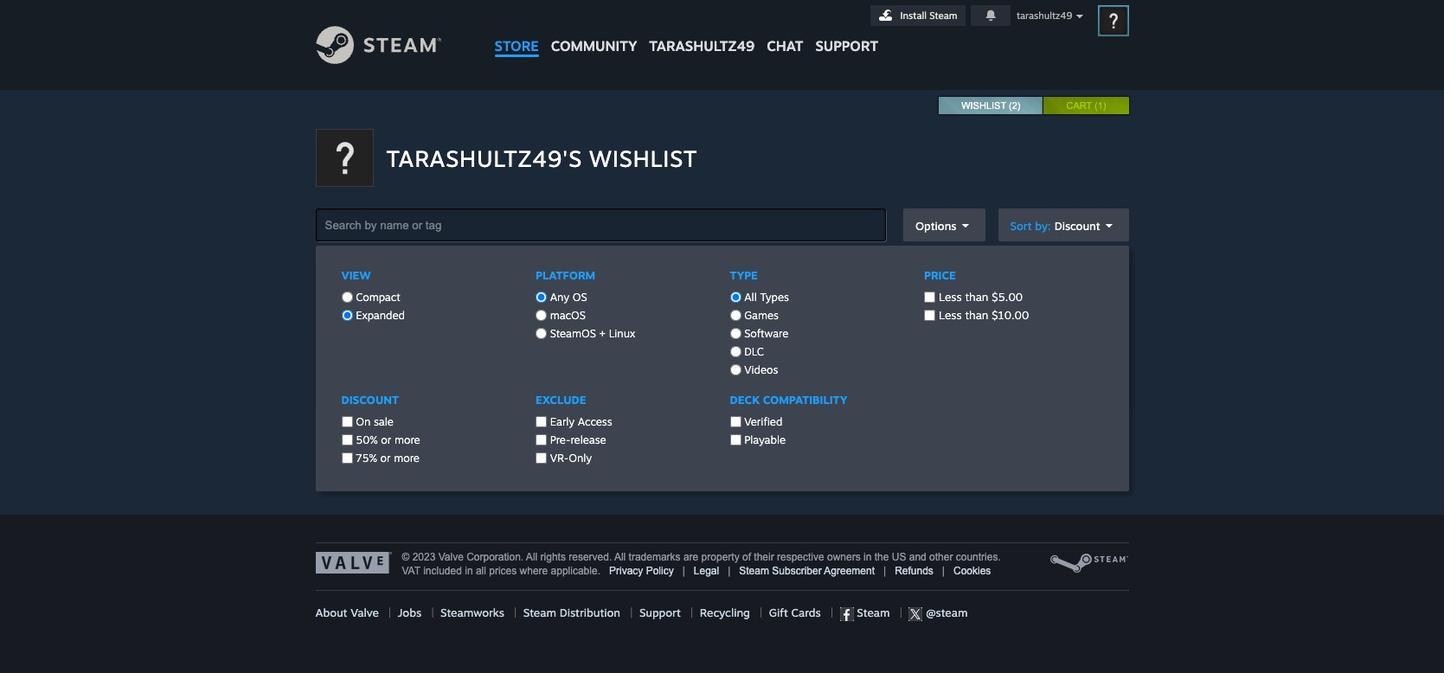 Task type: locate. For each thing, give the bounding box(es) containing it.
1 vertical spatial or
[[380, 452, 391, 465]]

overall reviews:
[[599, 316, 686, 328]]

less down price
[[939, 290, 962, 304]]

2 than from the top
[[966, 308, 989, 322]]

valve right about
[[351, 606, 379, 620]]

less down less than $5.00
[[939, 308, 962, 322]]

2
[[1012, 100, 1018, 111]]

videos
[[741, 364, 779, 377]]

1 horizontal spatial in
[[864, 551, 872, 564]]

1 horizontal spatial valve
[[439, 551, 464, 564]]

1 vertical spatial more
[[394, 452, 420, 465]]

$39.99
[[980, 318, 1011, 330]]

playable
[[741, 434, 786, 447]]

0 horizontal spatial in
[[465, 565, 473, 577]]

refunds
[[895, 565, 934, 577]]

mostly
[[720, 316, 756, 328]]

cart right to
[[1075, 322, 1100, 338]]

| down the
[[884, 565, 887, 577]]

1 less from the top
[[939, 290, 962, 304]]

valve
[[439, 551, 464, 564], [351, 606, 379, 620]]

0 horizontal spatial all
[[526, 551, 538, 564]]

1 vertical spatial discount
[[341, 393, 399, 407]]

in left the
[[864, 551, 872, 564]]

about
[[316, 606, 347, 620]]

1 ) from the left
[[1018, 100, 1021, 111]]

early
[[550, 416, 575, 428]]

2 ) from the left
[[1104, 100, 1107, 111]]

75% down less than $5.00
[[923, 318, 969, 345]]

owners
[[828, 551, 861, 564]]

games
[[741, 309, 779, 322]]

steam down the agreement
[[854, 606, 890, 620]]

all up where at the left bottom of page
[[526, 551, 538, 564]]

steam inside © 2023 valve corporation.  all rights reserved.  all trademarks are property of their respective owners in the us and other countries. vat included in all prices where applicable. privacy policy | legal | steam subscriber agreement | refunds | cookies
[[739, 565, 770, 577]]

None checkbox
[[925, 292, 936, 303], [341, 416, 353, 428], [536, 416, 547, 428], [536, 435, 547, 446], [730, 435, 741, 446], [536, 453, 547, 464], [925, 292, 936, 303], [341, 416, 353, 428], [536, 416, 547, 428], [536, 435, 547, 446], [730, 435, 741, 446], [536, 453, 547, 464]]

types
[[760, 291, 789, 304]]

steamworks link
[[441, 606, 505, 620]]

than down less than $5.00
[[966, 308, 989, 322]]

or down "50% or more" at the bottom of page
[[380, 452, 391, 465]]

vat
[[402, 565, 421, 577]]

2 valve software image from the left
[[1050, 552, 1129, 575]]

0 vertical spatial more
[[395, 434, 420, 447]]

pre-release
[[547, 434, 606, 447]]

50% or more
[[353, 434, 420, 447]]

steam inside steam link
[[854, 606, 890, 620]]

and
[[910, 551, 927, 564]]

1 ( from the left
[[1009, 100, 1012, 111]]

legal link
[[694, 565, 719, 577]]

all up games
[[745, 291, 757, 304]]

rights
[[541, 551, 566, 564]]

more
[[395, 434, 420, 447], [394, 452, 420, 465]]

+
[[599, 327, 606, 340]]

| right jobs
[[431, 606, 434, 620]]

cookies
[[954, 565, 991, 577]]

None checkbox
[[925, 310, 936, 321], [730, 416, 741, 428], [341, 435, 353, 446], [341, 453, 353, 464], [925, 310, 936, 321], [730, 416, 741, 428], [341, 435, 353, 446], [341, 453, 353, 464]]

overall
[[599, 316, 640, 328]]

release
[[599, 330, 638, 342]]

1 vertical spatial tarashultz49
[[650, 37, 755, 55]]

all
[[476, 565, 486, 577]]

2 horizontal spatial all
[[745, 291, 757, 304]]

sep 9, 2019
[[720, 330, 773, 342]]

1 vertical spatial 75%
[[356, 452, 377, 465]]

|
[[683, 565, 685, 577], [728, 565, 731, 577], [884, 565, 887, 577], [943, 565, 945, 577], [389, 606, 391, 620], [431, 606, 434, 620], [514, 606, 517, 620], [630, 606, 633, 620], [691, 606, 694, 620], [760, 606, 763, 620], [831, 606, 834, 620], [890, 606, 909, 620]]

0 vertical spatial 75%
[[923, 318, 969, 345]]

1 horizontal spatial discount
[[1055, 219, 1101, 232]]

deck compatibility
[[730, 393, 848, 407]]

respective
[[777, 551, 825, 564]]

1 horizontal spatial )
[[1104, 100, 1107, 111]]

steam down of
[[739, 565, 770, 577]]

add to cart link
[[1018, 317, 1114, 345]]

type
[[730, 268, 758, 282]]

on
[[356, 416, 371, 428]]

by:
[[1036, 219, 1051, 232]]

1 horizontal spatial valve software image
[[1050, 552, 1129, 575]]

all up the privacy
[[615, 551, 626, 564]]

1 valve software image from the left
[[316, 552, 392, 574]]

wishlist                 ( 2 )
[[962, 100, 1021, 111]]

or
[[381, 434, 391, 447], [380, 452, 391, 465]]

0 vertical spatial cart
[[1067, 100, 1092, 111]]

community link
[[545, 0, 643, 63]]

more down "50% or more" at the bottom of page
[[394, 452, 420, 465]]

third-person shooter
[[702, 385, 795, 397]]

1 horizontal spatial tarashultz49
[[1017, 10, 1073, 22]]

steam
[[930, 10, 958, 22], [739, 565, 770, 577], [523, 606, 557, 620], [854, 606, 890, 620]]

steam down where at the left bottom of page
[[523, 606, 557, 620]]

discount right by:
[[1055, 219, 1101, 232]]

shooter
[[761, 385, 795, 397]]

install steam link
[[870, 5, 966, 26]]

0 vertical spatial tarashultz49
[[1017, 10, 1073, 22]]

mostly positive release date:
[[599, 316, 799, 342]]

valve inside © 2023 valve corporation.  all rights reserved.  all trademarks are property of their respective owners in the us and other countries. vat included in all prices where applicable. privacy policy | legal | steam subscriber agreement | refunds | cookies
[[439, 551, 464, 564]]

50%
[[356, 434, 378, 447]]

steam link
[[840, 606, 890, 622]]

0 vertical spatial than
[[966, 290, 989, 304]]

2 more from the top
[[394, 452, 420, 465]]

1 vertical spatial cart
[[1075, 322, 1100, 338]]

2 less from the top
[[939, 308, 962, 322]]

more up 75% or more
[[395, 434, 420, 447]]

discount up on sale at the bottom left of the page
[[341, 393, 399, 407]]

1 than from the top
[[966, 290, 989, 304]]

2 ( from the left
[[1095, 100, 1098, 111]]

less
[[939, 290, 962, 304], [939, 308, 962, 322]]

steamos + linux
[[547, 327, 636, 340]]

)
[[1018, 100, 1021, 111], [1104, 100, 1107, 111]]

1 vertical spatial less
[[939, 308, 962, 322]]

1 horizontal spatial (
[[1095, 100, 1098, 111]]

valve up included
[[439, 551, 464, 564]]

tarashultz49's
[[387, 145, 582, 172]]

support link
[[810, 0, 885, 59]]

expanded
[[353, 309, 405, 322]]

None radio
[[730, 292, 741, 303], [536, 310, 547, 321], [730, 310, 741, 321], [730, 364, 741, 376], [730, 292, 741, 303], [536, 310, 547, 321], [730, 310, 741, 321], [730, 364, 741, 376]]

1 horizontal spatial 75%
[[923, 318, 969, 345]]

1 more from the top
[[395, 434, 420, 447]]

than
[[966, 290, 989, 304], [966, 308, 989, 322]]

are
[[684, 551, 699, 564]]

steam right the install
[[930, 10, 958, 22]]

( right the 2
[[1095, 100, 1098, 111]]

discount
[[1055, 219, 1101, 232], [341, 393, 399, 407]]

0 vertical spatial less
[[939, 290, 962, 304]]

than up less than $10.00
[[966, 290, 989, 304]]

0 vertical spatial valve
[[439, 551, 464, 564]]

of
[[743, 551, 751, 564]]

9,
[[739, 330, 747, 342]]

or for 50%
[[381, 434, 391, 447]]

0 horizontal spatial valve software image
[[316, 552, 392, 574]]

in left all
[[465, 565, 473, 577]]

1 vertical spatial in
[[465, 565, 473, 577]]

0 horizontal spatial (
[[1009, 100, 1012, 111]]

or up 75% or more
[[381, 434, 391, 447]]

than for $5.00
[[966, 290, 989, 304]]

( right wishlist
[[1009, 100, 1012, 111]]

0 horizontal spatial )
[[1018, 100, 1021, 111]]

all
[[745, 291, 757, 304], [526, 551, 538, 564], [615, 551, 626, 564]]

third-
[[702, 385, 729, 397]]

75% down 50%
[[356, 452, 377, 465]]

0 horizontal spatial 75%
[[356, 452, 377, 465]]

sort
[[1011, 219, 1032, 232]]

tarashultz49 link
[[643, 0, 761, 63]]

less for less than $5.00
[[939, 290, 962, 304]]

0 horizontal spatial valve
[[351, 606, 379, 620]]

install steam
[[901, 10, 958, 22]]

None radio
[[341, 292, 353, 303], [536, 292, 547, 303], [341, 310, 353, 321], [536, 328, 547, 339], [730, 328, 741, 339], [730, 346, 741, 358], [341, 292, 353, 303], [536, 292, 547, 303], [341, 310, 353, 321], [536, 328, 547, 339], [730, 328, 741, 339], [730, 346, 741, 358]]

cart
[[1067, 100, 1092, 111], [1075, 322, 1100, 338]]

compatibility
[[763, 393, 848, 407]]

valve software image
[[316, 552, 392, 574], [1050, 552, 1129, 575]]

only
[[569, 452, 592, 465]]

us
[[892, 551, 907, 564]]

more for 75% or more
[[394, 452, 420, 465]]

sale
[[374, 416, 394, 428]]

agreement
[[824, 565, 875, 577]]

deck
[[730, 393, 760, 407]]

install
[[901, 10, 927, 22]]

any os
[[547, 291, 587, 304]]

cart left the 1
[[1067, 100, 1092, 111]]

corporation.
[[467, 551, 524, 564]]

0 vertical spatial or
[[381, 434, 391, 447]]

1 vertical spatial than
[[966, 308, 989, 322]]

their
[[754, 551, 774, 564]]

(
[[1009, 100, 1012, 111], [1095, 100, 1098, 111]]



Task type: vqa. For each thing, say whether or not it's contained in the screenshot.
Sep 9, 2019
yes



Task type: describe. For each thing, give the bounding box(es) containing it.
| right support link
[[691, 606, 694, 620]]

privacy
[[609, 565, 643, 577]]

than for $10.00
[[966, 308, 989, 322]]

0 vertical spatial discount
[[1055, 219, 1101, 232]]

release
[[571, 434, 606, 447]]

sort by: discount
[[1011, 219, 1101, 232]]

exclude
[[536, 393, 587, 407]]

wishlist
[[962, 100, 1007, 111]]

cookies link
[[954, 565, 991, 577]]

sep
[[720, 330, 736, 342]]

| right cards
[[831, 606, 834, 620]]

multiplayer
[[808, 385, 856, 397]]

Search by name or tag text field
[[316, 209, 886, 242]]

| right "steamworks"
[[514, 606, 517, 620]]

on sale
[[353, 416, 394, 428]]

( for 1
[[1095, 100, 1098, 111]]

support
[[640, 606, 681, 620]]

reviews:
[[642, 316, 686, 328]]

more for 50% or more
[[395, 434, 420, 447]]

| left gift
[[760, 606, 763, 620]]

$10.00
[[992, 308, 1029, 322]]

distribution
[[560, 606, 621, 620]]

vr-
[[550, 452, 569, 465]]

about valve | jobs | steamworks | steam distribution | support | recycling | gift cards |
[[316, 606, 840, 620]]

prices
[[489, 565, 517, 577]]

or for 75%
[[380, 452, 391, 465]]

cart         ( 1 )
[[1067, 100, 1107, 111]]

1 vertical spatial valve
[[351, 606, 379, 620]]

less for less than $10.00
[[939, 308, 962, 322]]

platform
[[536, 268, 596, 282]]

0 vertical spatial in
[[864, 551, 872, 564]]

os
[[573, 291, 587, 304]]

store link
[[489, 0, 545, 63]]

jobs
[[398, 606, 422, 620]]

trademarks
[[629, 551, 681, 564]]

gift cards link
[[769, 606, 821, 620]]

vr-only
[[547, 452, 592, 465]]

tarashultz49's wishlist
[[387, 145, 698, 172]]

options
[[916, 219, 957, 232]]

pre-
[[550, 434, 571, 447]]

subscriber
[[772, 565, 822, 577]]

gift
[[769, 606, 788, 620]]

| down are at the left bottom of page
[[683, 565, 685, 577]]

cards
[[792, 606, 821, 620]]

privacy policy link
[[609, 565, 674, 577]]

75% or more
[[353, 452, 420, 465]]

2019
[[750, 330, 773, 342]]

wishlist
[[590, 145, 698, 172]]

reserved.
[[569, 551, 612, 564]]

| down refunds link
[[890, 606, 909, 620]]

date:
[[641, 330, 666, 342]]

© 2023 valve corporation.  all rights reserved.  all trademarks are property of their respective owners in the us and other countries. vat included in all prices where applicable. privacy policy | legal | steam subscriber agreement | refunds | cookies
[[402, 551, 1001, 577]]

less than $5.00
[[939, 290, 1023, 304]]

steam inside install steam link
[[930, 10, 958, 22]]

person
[[729, 385, 758, 397]]

) for 1
[[1104, 100, 1107, 111]]

price
[[925, 268, 956, 282]]

software
[[741, 327, 789, 340]]

support
[[816, 37, 879, 55]]

verified
[[741, 416, 783, 428]]

| left jobs
[[389, 606, 391, 620]]

any
[[550, 291, 570, 304]]

©
[[402, 551, 410, 564]]

@steam link
[[909, 606, 968, 622]]

| down other
[[943, 565, 945, 577]]

to
[[1059, 322, 1071, 338]]

( for 2
[[1009, 100, 1012, 111]]

) for 2
[[1018, 100, 1021, 111]]

0 horizontal spatial discount
[[341, 393, 399, 407]]

1 horizontal spatial all
[[615, 551, 626, 564]]

included
[[423, 565, 462, 577]]

applicable.
[[551, 565, 601, 577]]

less than $10.00
[[939, 308, 1029, 322]]

| down property
[[728, 565, 731, 577]]

0 horizontal spatial tarashultz49
[[650, 37, 755, 55]]

access
[[578, 416, 613, 428]]

| left support link
[[630, 606, 633, 620]]

steamworks
[[441, 606, 505, 620]]

jobs link
[[398, 606, 422, 620]]

about valve link
[[316, 606, 379, 620]]

the
[[875, 551, 889, 564]]

support link
[[640, 606, 681, 620]]

refunds link
[[895, 565, 934, 577]]

add to cart
[[1031, 322, 1100, 338]]

2023
[[413, 551, 436, 564]]

recycling link
[[700, 606, 750, 620]]

1
[[1098, 100, 1104, 111]]

view
[[341, 268, 371, 282]]

dlc
[[741, 345, 764, 358]]

where
[[520, 565, 548, 577]]

early access
[[547, 416, 613, 428]]



